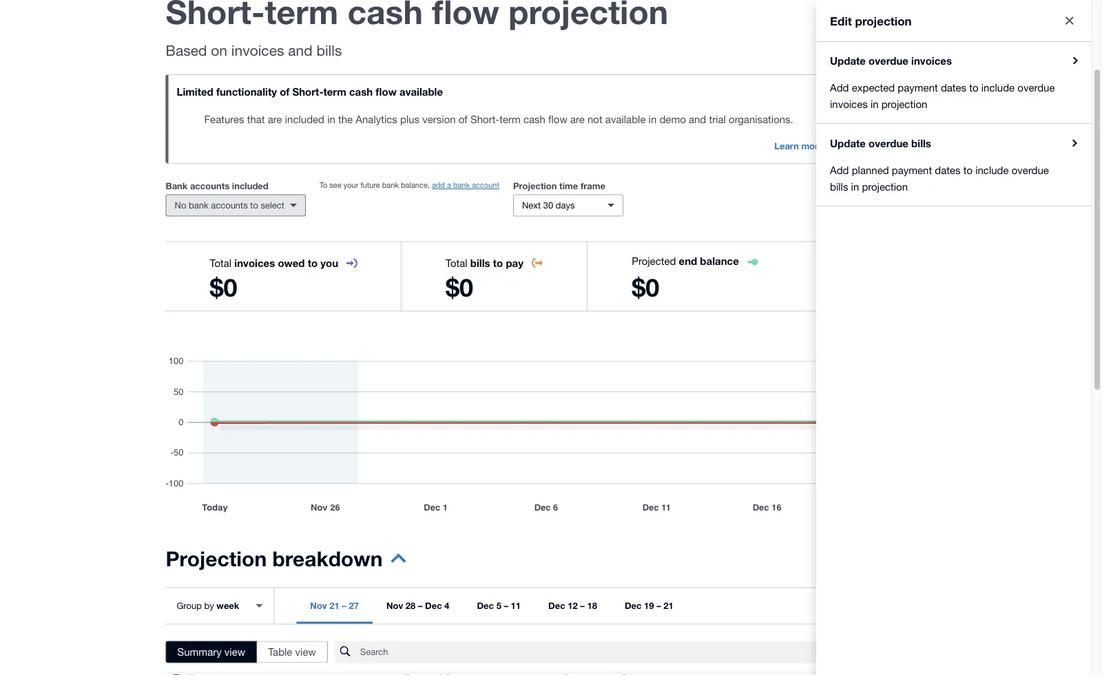 Task type: vqa. For each thing, say whether or not it's contained in the screenshot.
To see your future bank balance, add a bank account
yes



Task type: locate. For each thing, give the bounding box(es) containing it.
1 $0 from the left
[[210, 273, 237, 302]]

projection
[[513, 181, 557, 191], [166, 546, 267, 571]]

based
[[166, 42, 207, 59]]

0 horizontal spatial nov
[[310, 601, 327, 612]]

to inside add planned payment dates to include overdue bills in projection
[[964, 164, 973, 176]]

total
[[210, 257, 232, 269], [446, 257, 468, 269]]

dec left 4
[[425, 601, 442, 612]]

payment for bills
[[892, 164, 932, 176]]

total for $0
[[446, 257, 468, 269]]

1 update from the top
[[830, 54, 866, 67]]

in down planned
[[851, 181, 859, 193]]

0 vertical spatial available
[[400, 85, 443, 98]]

dates for update overdue invoices
[[941, 81, 967, 93]]

in inside add expected payment dates to include overdue invoices in projection
[[871, 98, 879, 110]]

1 view from the left
[[225, 647, 245, 659]]

0 horizontal spatial 21
[[329, 601, 339, 612]]

1 horizontal spatial are
[[570, 113, 585, 125]]

1 vertical spatial available
[[605, 113, 646, 125]]

include inside add planned payment dates to include overdue bills in projection
[[976, 164, 1009, 176]]

view right summary
[[225, 647, 245, 659]]

update for update overdue invoices
[[830, 54, 866, 67]]

accounts up no bank accounts to select
[[190, 181, 230, 191]]

limited
[[177, 85, 213, 98]]

1 horizontal spatial view
[[295, 647, 316, 659]]

11
[[511, 601, 521, 612]]

projected end balance
[[632, 255, 739, 268]]

0 vertical spatial short-
[[292, 85, 323, 98]]

0 vertical spatial dates
[[941, 81, 967, 93]]

bank right a on the left of the page
[[453, 181, 470, 190]]

0 horizontal spatial bank
[[189, 200, 208, 211]]

bank
[[382, 181, 399, 190], [453, 181, 470, 190], [189, 200, 208, 211]]

1 vertical spatial accounts
[[211, 200, 248, 211]]

projection inside add expected payment dates to include overdue invoices in projection
[[882, 98, 928, 110]]

1 total from the left
[[210, 257, 232, 269]]

cash left not
[[524, 113, 546, 125]]

invoices left owed
[[234, 257, 275, 269]]

1 horizontal spatial and
[[689, 113, 706, 125]]

table
[[268, 647, 292, 659]]

payment down update overdue bills
[[892, 164, 932, 176]]

1 vertical spatial included
[[232, 181, 269, 191]]

short-
[[292, 85, 323, 98], [471, 113, 500, 125]]

bank accounts included
[[166, 181, 269, 191]]

included down limited functionality of short-term cash flow available
[[285, 113, 324, 125]]

0 horizontal spatial and
[[288, 42, 313, 59]]

total bills to pay $0
[[446, 257, 524, 302]]

– right the "5"
[[504, 601, 508, 612]]

included up no bank accounts to select popup button
[[232, 181, 269, 191]]

dec left 19
[[625, 601, 642, 612]]

dec left 12
[[548, 601, 565, 612]]

18
[[587, 601, 597, 612]]

0 horizontal spatial view
[[225, 647, 245, 659]]

0 horizontal spatial total
[[210, 257, 232, 269]]

projection inside add planned payment dates to include overdue bills in projection
[[862, 181, 908, 193]]

plus
[[899, 12, 917, 22]]

get analytics plus button
[[831, 6, 926, 28]]

0 horizontal spatial flow
[[376, 85, 397, 98]]

– left 27
[[342, 601, 346, 612]]

no bank accounts to select
[[175, 200, 284, 211]]

short- right the functionality
[[292, 85, 323, 98]]

analytics
[[857, 12, 896, 22], [356, 113, 397, 125], [853, 141, 892, 151]]

in left the
[[327, 113, 335, 125]]

2 – from the left
[[418, 601, 423, 612]]

edit
[[830, 14, 852, 28]]

–
[[342, 601, 346, 612], [418, 601, 423, 612], [504, 601, 508, 612], [580, 601, 585, 612], [657, 601, 661, 612]]

invoices inside add expected payment dates to include overdue invoices in projection
[[830, 98, 868, 110]]

and
[[288, 42, 313, 59], [689, 113, 706, 125]]

are right that
[[268, 113, 282, 125]]

projection up by
[[166, 546, 267, 571]]

0 vertical spatial flow
[[376, 85, 397, 98]]

4 – from the left
[[580, 601, 585, 612]]

projection right get
[[855, 14, 912, 28]]

2 $0 from the left
[[446, 273, 473, 302]]

1 horizontal spatial cash
[[524, 113, 546, 125]]

1 vertical spatial cash
[[524, 113, 546, 125]]

plus up add planned payment dates to include overdue bills in projection
[[895, 141, 913, 151]]

– right 28
[[418, 601, 423, 612]]

bank right future
[[382, 181, 399, 190]]

1 horizontal spatial plus
[[895, 141, 913, 151]]

0 vertical spatial include
[[982, 81, 1015, 93]]

0 horizontal spatial cash
[[349, 85, 373, 98]]

version
[[422, 113, 456, 125]]

in
[[871, 98, 879, 110], [327, 113, 335, 125], [649, 113, 657, 125], [851, 181, 859, 193]]

limited functionality of short-term cash flow available
[[177, 85, 443, 98]]

see
[[330, 181, 342, 190]]

projection inside button
[[166, 546, 267, 571]]

0 vertical spatial projection
[[513, 181, 557, 191]]

total invoices owed to you $0
[[210, 257, 338, 302]]

0 horizontal spatial term
[[323, 85, 346, 98]]

overdue inside add planned payment dates to include overdue bills in projection
[[1012, 164, 1049, 176]]

1 vertical spatial projection
[[882, 98, 928, 110]]

accounts
[[190, 181, 230, 191], [211, 200, 248, 211]]

group by week
[[177, 601, 239, 612]]

0 horizontal spatial projection
[[166, 546, 267, 571]]

of
[[280, 85, 290, 98], [459, 113, 468, 125]]

view
[[225, 647, 245, 659], [295, 647, 316, 659]]

update
[[830, 54, 866, 67], [830, 137, 866, 150]]

1 dec from the left
[[425, 601, 442, 612]]

nov left 28
[[386, 601, 403, 612]]

accounts down 'bank accounts included'
[[211, 200, 248, 211]]

organisations.
[[729, 113, 794, 125]]

total left pay
[[446, 257, 468, 269]]

in down expected
[[871, 98, 879, 110]]

projection for projection time frame
[[513, 181, 557, 191]]

plus
[[400, 113, 420, 125], [895, 141, 913, 151]]

expected
[[852, 81, 895, 93]]

functionality
[[216, 85, 277, 98]]

2 view from the left
[[295, 647, 316, 659]]

dec
[[425, 601, 442, 612], [477, 601, 494, 612], [548, 601, 565, 612], [625, 601, 642, 612]]

3 – from the left
[[504, 601, 508, 612]]

projection down expected
[[882, 98, 928, 110]]

summary
[[177, 647, 222, 659]]

1 add from the top
[[830, 81, 849, 93]]

1 – from the left
[[342, 601, 346, 612]]

cash up the
[[349, 85, 373, 98]]

1 horizontal spatial term
[[500, 113, 521, 125]]

nov for nov 28 – dec 4
[[386, 601, 403, 612]]

5 – from the left
[[657, 601, 661, 612]]

projection
[[855, 14, 912, 28], [882, 98, 928, 110], [862, 181, 908, 193]]

30
[[543, 200, 553, 211]]

2 21 from the left
[[664, 601, 674, 612]]

add inside add expected payment dates to include overdue invoices in projection
[[830, 81, 849, 93]]

1 21 from the left
[[329, 601, 339, 612]]

add down learn more about analytics plus link
[[830, 164, 849, 176]]

total for you
[[210, 257, 232, 269]]

and left trial
[[689, 113, 706, 125]]

0 horizontal spatial short-
[[292, 85, 323, 98]]

payment inside add expected payment dates to include overdue invoices in projection
[[898, 81, 938, 93]]

1 horizontal spatial 21
[[664, 601, 674, 612]]

1 horizontal spatial included
[[285, 113, 324, 125]]

payment
[[898, 81, 938, 93], [892, 164, 932, 176]]

plus left version
[[400, 113, 420, 125]]

nov left 27
[[310, 601, 327, 612]]

analytics right the
[[356, 113, 397, 125]]

include
[[982, 81, 1015, 93], [976, 164, 1009, 176]]

dec for dec 19 – 21
[[625, 601, 642, 612]]

21 left 27
[[329, 601, 339, 612]]

– for 28
[[418, 601, 423, 612]]

payment down update overdue invoices
[[898, 81, 938, 93]]

projection up next
[[513, 181, 557, 191]]

planned
[[852, 164, 889, 176]]

1 vertical spatial add
[[830, 164, 849, 176]]

1 vertical spatial include
[[976, 164, 1009, 176]]

include inside add expected payment dates to include overdue invoices in projection
[[982, 81, 1015, 93]]

1 vertical spatial update
[[830, 137, 866, 150]]

dates
[[941, 81, 967, 93], [935, 164, 961, 176]]

included inside "limited functionality of short-term cash flow available" status
[[285, 113, 324, 125]]

1 horizontal spatial of
[[459, 113, 468, 125]]

0 horizontal spatial plus
[[400, 113, 420, 125]]

0 vertical spatial analytics
[[857, 12, 896, 22]]

learn more about analytics plus
[[775, 141, 913, 151]]

and up limited functionality of short-term cash flow available
[[288, 42, 313, 59]]

dec 19 – 21
[[625, 601, 674, 612]]

2 total from the left
[[446, 257, 468, 269]]

features that are included in the analytics plus version of short-term cash flow are not available in demo and trial organisations.
[[204, 113, 794, 125]]

add left expected
[[830, 81, 849, 93]]

1 vertical spatial analytics
[[356, 113, 397, 125]]

dates inside add expected payment dates to include overdue invoices in projection
[[941, 81, 967, 93]]

– for 12
[[580, 601, 585, 612]]

1 horizontal spatial total
[[446, 257, 468, 269]]

1 vertical spatial and
[[689, 113, 706, 125]]

projection breakdown view option group
[[166, 642, 328, 664]]

28
[[406, 601, 416, 612]]

invoices up add expected payment dates to include overdue invoices in projection
[[912, 54, 952, 67]]

0 horizontal spatial $0
[[210, 273, 237, 302]]

bills down learn more about analytics plus link
[[830, 181, 848, 193]]

projection time frame
[[513, 181, 606, 191]]

– right 19
[[657, 601, 661, 612]]

invoices down expected
[[830, 98, 868, 110]]

4 dec from the left
[[625, 601, 642, 612]]

payment for invoices
[[898, 81, 938, 93]]

2 update from the top
[[830, 137, 866, 150]]

view right table
[[295, 647, 316, 659]]

payment inside add planned payment dates to include overdue bills in projection
[[892, 164, 932, 176]]

total down no bank accounts to select
[[210, 257, 232, 269]]

1 horizontal spatial available
[[605, 113, 646, 125]]

0 vertical spatial term
[[323, 85, 346, 98]]

3 dec from the left
[[548, 601, 565, 612]]

bank inside popup button
[[189, 200, 208, 211]]

1 horizontal spatial projection
[[513, 181, 557, 191]]

2 horizontal spatial $0
[[632, 273, 659, 302]]

bills
[[317, 42, 342, 59], [912, 137, 931, 150], [830, 181, 848, 193], [470, 257, 490, 269]]

analytics right get
[[857, 12, 896, 22]]

2 dec from the left
[[477, 601, 494, 612]]

end
[[679, 255, 697, 268]]

bank right no
[[189, 200, 208, 211]]

1 horizontal spatial nov
[[386, 601, 403, 612]]

21
[[329, 601, 339, 612], [664, 601, 674, 612]]

dates inside add planned payment dates to include overdue bills in projection
[[935, 164, 961, 176]]

table view
[[268, 647, 316, 659]]

time
[[560, 181, 578, 191]]

21 right 19
[[664, 601, 674, 612]]

2 add from the top
[[830, 164, 849, 176]]

1 horizontal spatial $0
[[446, 273, 473, 302]]

update up planned
[[830, 137, 866, 150]]

to inside total bills to pay $0
[[493, 257, 503, 269]]

bills inside total bills to pay $0
[[470, 257, 490, 269]]

0 vertical spatial included
[[285, 113, 324, 125]]

– for 19
[[657, 601, 661, 612]]

analytics up planned
[[853, 141, 892, 151]]

bills left pay
[[470, 257, 490, 269]]

of right the functionality
[[280, 85, 290, 98]]

0 vertical spatial of
[[280, 85, 290, 98]]

to
[[970, 81, 979, 93], [964, 164, 973, 176], [250, 200, 258, 211], [308, 257, 318, 269], [493, 257, 503, 269]]

analytics inside button
[[857, 12, 896, 22]]

2 vertical spatial projection
[[862, 181, 908, 193]]

0 horizontal spatial are
[[268, 113, 282, 125]]

select
[[261, 200, 284, 211]]

projection for projection breakdown
[[166, 546, 267, 571]]

that
[[247, 113, 265, 125]]

short- right version
[[471, 113, 500, 125]]

get analytics plus
[[840, 12, 917, 22]]

and inside "limited functionality of short-term cash flow available" status
[[689, 113, 706, 125]]

cash
[[349, 85, 373, 98], [524, 113, 546, 125]]

available up version
[[400, 85, 443, 98]]

total inside total invoices owed to you $0
[[210, 257, 232, 269]]

are
[[268, 113, 282, 125], [570, 113, 585, 125]]

learn more about analytics plus link
[[766, 136, 921, 158]]

add
[[830, 81, 849, 93], [830, 164, 849, 176]]

projection for bills
[[862, 181, 908, 193]]

group
[[177, 601, 202, 612]]

2 vertical spatial analytics
[[853, 141, 892, 151]]

1 vertical spatial short-
[[471, 113, 500, 125]]

– right 12
[[580, 601, 585, 612]]

add
[[432, 181, 445, 190]]

1 vertical spatial dates
[[935, 164, 961, 176]]

1 vertical spatial term
[[500, 113, 521, 125]]

1 horizontal spatial bank
[[382, 181, 399, 190]]

limited functionality of short-term cash flow available status
[[166, 75, 926, 163]]

term
[[323, 85, 346, 98], [500, 113, 521, 125]]

no bank accounts to select button
[[166, 195, 306, 217]]

$0
[[210, 273, 237, 302], [446, 273, 473, 302], [632, 273, 659, 302]]

you
[[321, 257, 338, 269]]

available
[[400, 85, 443, 98], [605, 113, 646, 125]]

view for table view
[[295, 647, 316, 659]]

balance,
[[401, 181, 430, 190]]

2 nov from the left
[[386, 601, 403, 612]]

Search for a document search field
[[360, 641, 926, 664]]

add for update overdue bills
[[830, 164, 849, 176]]

are left not
[[570, 113, 585, 125]]

1 are from the left
[[268, 113, 282, 125]]

0 vertical spatial payment
[[898, 81, 938, 93]]

next 30 days button
[[513, 195, 623, 217]]

1 nov from the left
[[310, 601, 327, 612]]

update overdue invoices
[[830, 54, 952, 67]]

to inside add expected payment dates to include overdue invoices in projection
[[970, 81, 979, 93]]

features
[[204, 113, 244, 125]]

5
[[496, 601, 501, 612]]

edit projection
[[830, 14, 912, 28]]

dec left the "5"
[[477, 601, 494, 612]]

0 vertical spatial update
[[830, 54, 866, 67]]

1 vertical spatial flow
[[548, 113, 568, 125]]

dates for update overdue bills
[[935, 164, 961, 176]]

available right not
[[605, 113, 646, 125]]

view for summary view
[[225, 647, 245, 659]]

1 vertical spatial projection
[[166, 546, 267, 571]]

total inside total bills to pay $0
[[446, 257, 468, 269]]

update up expected
[[830, 54, 866, 67]]

add inside add planned payment dates to include overdue bills in projection
[[830, 164, 849, 176]]

projection breakdown
[[166, 546, 383, 571]]

in left demo
[[649, 113, 657, 125]]

$0 inside total bills to pay $0
[[446, 273, 473, 302]]

projection down planned
[[862, 181, 908, 193]]

of right version
[[459, 113, 468, 125]]

1 vertical spatial payment
[[892, 164, 932, 176]]

0 vertical spatial add
[[830, 81, 849, 93]]

to inside no bank accounts to select popup button
[[250, 200, 258, 211]]



Task type: describe. For each thing, give the bounding box(es) containing it.
add planned payment dates to include overdue bills in projection
[[830, 164, 1049, 193]]

week
[[217, 601, 239, 612]]

0 vertical spatial plus
[[400, 113, 420, 125]]

dec for dec 5 – 11
[[477, 601, 494, 612]]

to
[[320, 181, 327, 190]]

next
[[522, 200, 541, 211]]

0 horizontal spatial of
[[280, 85, 290, 98]]

trial
[[709, 113, 726, 125]]

to inside total invoices owed to you $0
[[308, 257, 318, 269]]

0 vertical spatial cash
[[349, 85, 373, 98]]

the
[[338, 113, 353, 125]]

0 horizontal spatial included
[[232, 181, 269, 191]]

12
[[568, 601, 578, 612]]

in inside add planned payment dates to include overdue bills in projection
[[851, 181, 859, 193]]

bills up limited functionality of short-term cash flow available
[[317, 42, 342, 59]]

0 horizontal spatial available
[[400, 85, 443, 98]]

get
[[840, 12, 855, 22]]

projection breakdown button
[[166, 546, 406, 580]]

no
[[175, 200, 186, 211]]

your
[[344, 181, 358, 190]]

nov 28 – dec 4
[[386, 601, 450, 612]]

– for 5
[[504, 601, 508, 612]]

projection for invoices
[[882, 98, 928, 110]]

– for 21
[[342, 601, 346, 612]]

add a bank account link
[[432, 181, 499, 190]]

0 vertical spatial projection
[[855, 14, 912, 28]]

dec 5 – 11
[[477, 601, 521, 612]]

to see your future bank balance, add a bank account
[[320, 181, 499, 190]]

update overdue bills
[[830, 137, 931, 150]]

4
[[445, 601, 450, 612]]

summary view
[[177, 647, 245, 659]]

account
[[472, 181, 499, 190]]

balance
[[700, 255, 739, 268]]

3 $0 from the left
[[632, 273, 659, 302]]

$0 inside total invoices owed to you $0
[[210, 273, 237, 302]]

2 are from the left
[[570, 113, 585, 125]]

0 vertical spatial and
[[288, 42, 313, 59]]

a
[[447, 181, 451, 190]]

demo
[[660, 113, 686, 125]]

bank
[[166, 181, 188, 191]]

dec for dec 12 – 18
[[548, 601, 565, 612]]

close image
[[1056, 7, 1084, 34]]

based on invoices and bills
[[166, 42, 342, 59]]

0 vertical spatial accounts
[[190, 181, 230, 191]]

1 horizontal spatial short-
[[471, 113, 500, 125]]

invoices right the on
[[231, 42, 284, 59]]

1 horizontal spatial flow
[[548, 113, 568, 125]]

frame
[[581, 181, 606, 191]]

on
[[211, 42, 227, 59]]

2 horizontal spatial bank
[[453, 181, 470, 190]]

add expected payment dates to include overdue invoices in projection
[[830, 81, 1055, 110]]

about
[[826, 141, 851, 151]]

overdue inside add expected payment dates to include overdue invoices in projection
[[1018, 81, 1055, 93]]

invoices inside total invoices owed to you $0
[[234, 257, 275, 269]]

nov for nov 21 – 27
[[310, 601, 327, 612]]

include for update overdue invoices
[[982, 81, 1015, 93]]

projected
[[632, 255, 676, 267]]

learn
[[775, 141, 799, 151]]

update for update overdue bills
[[830, 137, 866, 150]]

dec 12 – 18
[[548, 601, 597, 612]]

27
[[349, 601, 359, 612]]

bills inside add planned payment dates to include overdue bills in projection
[[830, 181, 848, 193]]

days
[[556, 200, 575, 211]]

bills up add planned payment dates to include overdue bills in projection
[[912, 137, 931, 150]]

next 30 days
[[522, 200, 575, 211]]

add for update overdue invoices
[[830, 81, 849, 93]]

future
[[361, 181, 380, 190]]

not
[[588, 113, 603, 125]]

pay
[[506, 257, 524, 269]]

by
[[204, 601, 214, 612]]

more
[[802, 141, 824, 151]]

nov 21 – 27
[[310, 601, 359, 612]]

breakdown
[[272, 546, 383, 571]]

1 vertical spatial plus
[[895, 141, 913, 151]]

19
[[644, 601, 654, 612]]

include for update overdue bills
[[976, 164, 1009, 176]]

1 vertical spatial of
[[459, 113, 468, 125]]

owed
[[278, 257, 305, 269]]

accounts inside no bank accounts to select popup button
[[211, 200, 248, 211]]



